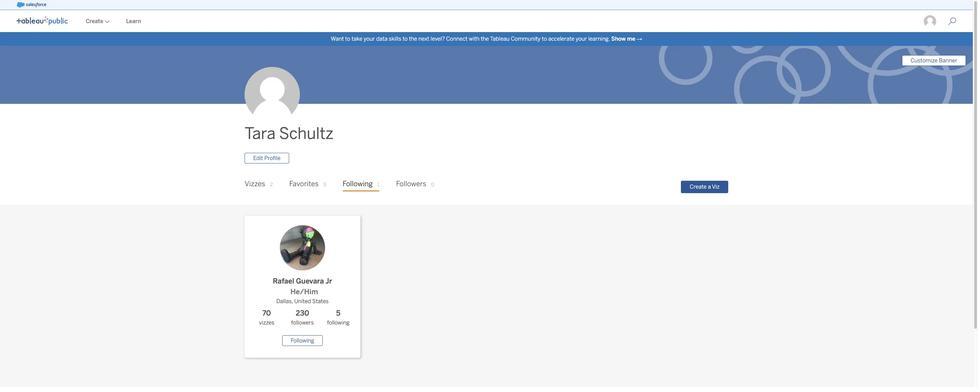 Task type: vqa. For each thing, say whether or not it's contained in the screenshot.


Task type: locate. For each thing, give the bounding box(es) containing it.
the
[[409, 36, 417, 42], [481, 36, 489, 42]]

2 horizontal spatial to
[[542, 36, 547, 42]]

edit profile button
[[245, 153, 289, 164]]

profile
[[264, 155, 281, 162]]

me
[[628, 36, 636, 42]]

0 vertical spatial following
[[343, 180, 373, 189]]

want
[[331, 36, 344, 42]]

1 horizontal spatial the
[[481, 36, 489, 42]]

a
[[708, 184, 711, 190]]

vizzes
[[245, 180, 265, 189]]

your
[[364, 36, 375, 42], [576, 36, 587, 42]]

banner
[[940, 57, 958, 64]]

1 the from the left
[[409, 36, 417, 42]]

create
[[86, 18, 103, 25], [690, 184, 707, 190]]

to left accelerate
[[542, 36, 547, 42]]

2 to from the left
[[403, 36, 408, 42]]

1 horizontal spatial create
[[690, 184, 707, 190]]

0 vertical spatial create
[[86, 18, 103, 25]]

following inside button
[[291, 338, 314, 345]]

edit
[[253, 155, 263, 162]]

1
[[378, 182, 380, 188]]

create inside create dropdown button
[[86, 18, 103, 25]]

following button
[[282, 336, 323, 347]]

followers
[[291, 320, 314, 327]]

1 your from the left
[[364, 36, 375, 42]]

community
[[511, 36, 541, 42]]

to left take
[[345, 36, 351, 42]]

the right "with"
[[481, 36, 489, 42]]

1 horizontal spatial to
[[403, 36, 408, 42]]

1 vertical spatial following
[[291, 338, 314, 345]]

1 horizontal spatial your
[[576, 36, 587, 42]]

the left 'next'
[[409, 36, 417, 42]]

following
[[343, 180, 373, 189], [291, 338, 314, 345]]

your left learning. on the right of the page
[[576, 36, 587, 42]]

0 horizontal spatial your
[[364, 36, 375, 42]]

2
[[270, 182, 273, 188]]

learn link
[[118, 11, 149, 32]]

to right skills
[[403, 36, 408, 42]]

schultz
[[279, 125, 334, 144]]

following left 1
[[343, 180, 373, 189]]

he/him
[[291, 288, 318, 297]]

next
[[419, 36, 430, 42]]

learn
[[126, 18, 141, 25]]

0
[[431, 182, 434, 188]]

0 horizontal spatial the
[[409, 36, 417, 42]]

salesforce logo image
[[17, 2, 46, 8]]

3
[[324, 182, 326, 188]]

0 horizontal spatial to
[[345, 36, 351, 42]]

to
[[345, 36, 351, 42], [403, 36, 408, 42], [542, 36, 547, 42]]

0 horizontal spatial following
[[291, 338, 314, 345]]

create inside create a viz button
[[690, 184, 707, 190]]

230
[[296, 310, 309, 318]]

2 your from the left
[[576, 36, 587, 42]]

1 vertical spatial create
[[690, 184, 707, 190]]

following down followers
[[291, 338, 314, 345]]

0 horizontal spatial create
[[86, 18, 103, 25]]

viz
[[712, 184, 720, 190]]

tara.schultz image
[[924, 15, 938, 28]]

your right take
[[364, 36, 375, 42]]

tara
[[245, 125, 276, 144]]

connect
[[446, 36, 468, 42]]



Task type: describe. For each thing, give the bounding box(es) containing it.
customize banner button
[[903, 55, 967, 66]]

1 to from the left
[[345, 36, 351, 42]]

vizzes
[[259, 320, 274, 327]]

tableau
[[490, 36, 510, 42]]

customize banner
[[911, 57, 958, 64]]

go to search image
[[940, 17, 965, 26]]

show me link
[[612, 36, 636, 42]]

logo image
[[17, 16, 68, 25]]

following
[[327, 320, 350, 327]]

1 horizontal spatial following
[[343, 180, 373, 189]]

states
[[312, 299, 329, 305]]

3 to from the left
[[542, 36, 547, 42]]

230 followers
[[291, 310, 314, 327]]

show
[[612, 36, 626, 42]]

data
[[376, 36, 388, 42]]

want to take your data skills to the next level? connect with the tableau community to accelerate your learning. show me →
[[331, 36, 643, 42]]

create a viz
[[690, 184, 720, 190]]

edit profile
[[253, 155, 281, 162]]

favorites
[[289, 180, 319, 189]]

guevara
[[296, 278, 324, 286]]

70 vizzes
[[259, 310, 274, 327]]

create button
[[77, 11, 118, 32]]

create for create
[[86, 18, 103, 25]]

learning.
[[589, 36, 610, 42]]

5
[[336, 310, 341, 318]]

avatar image
[[245, 67, 300, 122]]

→
[[637, 36, 643, 42]]

tara schultz
[[245, 125, 334, 144]]

70
[[263, 310, 271, 318]]

customize
[[911, 57, 938, 64]]

dallas, united states
[[277, 299, 329, 305]]

2 the from the left
[[481, 36, 489, 42]]

create a viz button
[[682, 181, 729, 194]]

skills
[[389, 36, 402, 42]]

avatar image for rafael guevara jr image
[[280, 226, 325, 271]]

take
[[352, 36, 363, 42]]

rafael guevara jr he/him
[[273, 278, 332, 297]]

followers
[[396, 180, 427, 189]]

accelerate
[[549, 36, 575, 42]]

level?
[[431, 36, 445, 42]]

united
[[294, 299, 311, 305]]

create for create a viz
[[690, 184, 707, 190]]

with
[[469, 36, 480, 42]]

rafael
[[273, 278, 294, 286]]

dallas,
[[277, 299, 293, 305]]

jr
[[326, 278, 332, 286]]

5 following
[[327, 310, 350, 327]]



